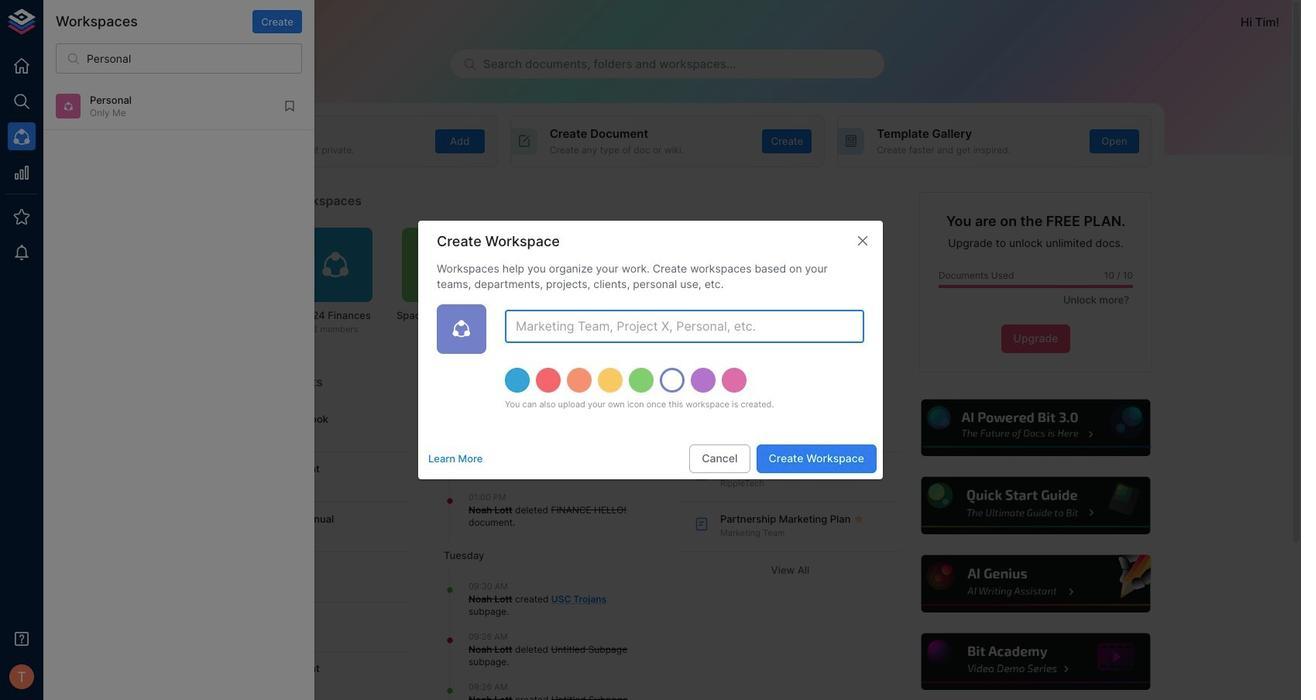Task type: locate. For each thing, give the bounding box(es) containing it.
Search Workspaces... text field
[[87, 43, 302, 74]]

help image
[[919, 397, 1152, 459], [919, 475, 1152, 537], [919, 553, 1152, 615], [919, 631, 1152, 693]]

dialog
[[418, 221, 883, 479]]

2 help image from the top
[[919, 475, 1152, 537]]

Marketing Team, Project X, Personal, etc. text field
[[505, 310, 864, 343]]



Task type: vqa. For each thing, say whether or not it's contained in the screenshot.
Search Workspaces... text box
yes



Task type: describe. For each thing, give the bounding box(es) containing it.
3 help image from the top
[[919, 553, 1152, 615]]

1 help image from the top
[[919, 397, 1152, 459]]

bookmark image
[[283, 100, 297, 113]]

4 help image from the top
[[919, 631, 1152, 693]]



